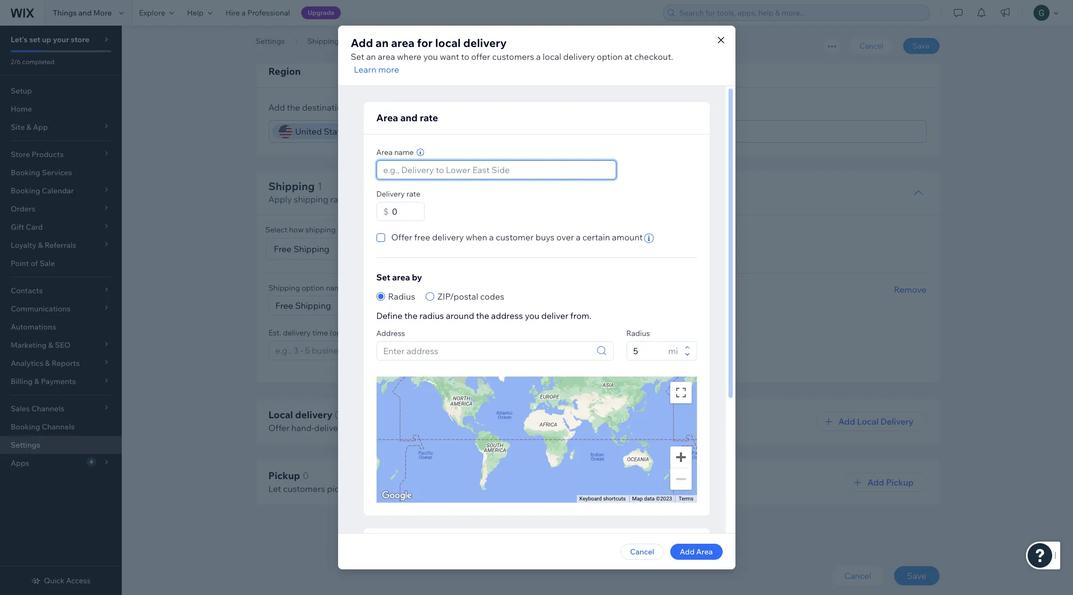 Task type: locate. For each thing, give the bounding box(es) containing it.
checkout.
[[635, 51, 673, 62]]

0 vertical spatial customers
[[492, 51, 534, 62]]

shipping left is on the top
[[306, 225, 336, 235]]

2 booking from the top
[[11, 422, 40, 432]]

shipping up the apply
[[268, 180, 315, 193]]

up
[[42, 35, 51, 44], [346, 484, 356, 494]]

shipping down 1
[[294, 194, 328, 205]]

settings link down channels
[[0, 436, 122, 454]]

0 vertical spatial shipping
[[308, 36, 339, 46]]

0 horizontal spatial settings
[[11, 440, 40, 450]]

delivery right est.
[[283, 328, 311, 338]]

shipping 1 apply shipping rates to this region.
[[268, 180, 407, 205]]

let
[[268, 484, 281, 494]]

0 horizontal spatial settings link
[[0, 436, 122, 454]]

0 vertical spatial offer
[[391, 231, 413, 242]]

(optional)
[[330, 328, 363, 338]]

settings down booking channels
[[11, 440, 40, 450]]

area up the more
[[378, 51, 395, 62]]

shipping down upgrade "button"
[[308, 36, 339, 46]]

1 vertical spatial you
[[525, 309, 540, 320]]

0 vertical spatial up
[[42, 35, 51, 44]]

this right within
[[408, 423, 422, 434]]

upgrade
[[308, 9, 335, 17]]

deliver
[[542, 309, 569, 320]]

settings link down the professional
[[250, 36, 290, 46]]

1 horizontal spatial $
[[435, 345, 440, 356]]

area left 'by'
[[392, 271, 410, 282]]

1
[[317, 180, 322, 193]]

you down for
[[424, 51, 438, 62]]

option group
[[376, 289, 697, 302]]

hire a professional
[[226, 8, 290, 18]]

$ for delivery rate
[[383, 205, 389, 216]]

0 horizontal spatial pickup
[[268, 470, 300, 482]]

1 horizontal spatial up
[[346, 484, 356, 494]]

sidebar element
[[0, 26, 122, 595]]

add for destination
[[468, 126, 484, 137]]

cancel button
[[850, 38, 893, 54], [621, 544, 664, 560], [832, 567, 885, 586]]

the down codes
[[476, 309, 489, 320]]

1 vertical spatial to
[[352, 194, 361, 205]]

this right rates
[[363, 194, 377, 205]]

in up 54
[[353, 102, 360, 113]]

customers inside add an area for local delivery set an area where you want to offer customers a local delivery option at checkout. learn more
[[492, 51, 534, 62]]

offer left free
[[391, 231, 413, 242]]

1 horizontal spatial option
[[597, 51, 623, 62]]

1 vertical spatial save button
[[894, 567, 940, 586]]

offer inside local delivery 0 offer hand-delivery to areas within this region.
[[268, 423, 290, 434]]

things and more
[[53, 8, 112, 18]]

sale
[[40, 259, 55, 268]]

0 horizontal spatial customers
[[283, 484, 325, 494]]

1 vertical spatial this
[[363, 194, 377, 205]]

1 horizontal spatial 0
[[334, 408, 341, 422]]

0 horizontal spatial radius
[[388, 290, 415, 301]]

0 vertical spatial this
[[362, 102, 377, 113]]

destinations
[[302, 102, 351, 113]]

setup
[[11, 86, 32, 96]]

1 vertical spatial radius
[[626, 328, 650, 337]]

0 horizontal spatial you
[[424, 51, 438, 62]]

1 vertical spatial name
[[326, 283, 346, 293]]

0 vertical spatial $
[[383, 205, 389, 216]]

0 vertical spatial set
[[351, 51, 364, 62]]

e.g., Delivery to Lower East Side field
[[380, 160, 613, 178]]

around
[[446, 309, 474, 320]]

0 vertical spatial settings
[[256, 36, 285, 46]]

1 vertical spatial option
[[302, 283, 324, 293]]

customers right let
[[283, 484, 325, 494]]

0
[[334, 408, 341, 422], [303, 470, 309, 482]]

0 vertical spatial option
[[597, 51, 623, 62]]

option left at
[[597, 51, 623, 62]]

to left areas
[[348, 423, 356, 434]]

delivery right free
[[432, 231, 464, 242]]

states
[[324, 126, 349, 137]]

0 vertical spatial to
[[461, 51, 470, 62]]

0 vertical spatial and
[[78, 8, 92, 18]]

map data ©2023
[[632, 495, 672, 501]]

set
[[29, 35, 40, 44]]

1 horizontal spatial region.
[[424, 423, 452, 434]]

0 vertical spatial 0
[[334, 408, 341, 422]]

when
[[466, 231, 487, 242]]

0 vertical spatial booking
[[11, 168, 40, 177]]

2/6 completed
[[11, 58, 54, 66]]

0 horizontal spatial local
[[435, 36, 461, 50]]

booking services link
[[0, 164, 122, 182]]

at
[[625, 51, 633, 62]]

add for area
[[680, 547, 695, 557]]

1 horizontal spatial settings
[[256, 36, 285, 46]]

you inside add an area for local delivery set an area where you want to offer customers a local delivery option at checkout. learn more
[[424, 51, 438, 62]]

store
[[71, 35, 89, 44]]

0 vertical spatial settings link
[[250, 36, 290, 46]]

customers right offer
[[492, 51, 534, 62]]

2 vertical spatial shipping
[[268, 283, 300, 293]]

2 vertical spatial area
[[696, 547, 713, 557]]

area inside button
[[696, 547, 713, 557]]

hire a professional link
[[219, 0, 297, 26]]

delivery inside button
[[881, 416, 914, 427]]

1 vertical spatial booking
[[11, 422, 40, 432]]

1 vertical spatial offer
[[268, 423, 290, 434]]

1 vertical spatial customers
[[283, 484, 325, 494]]

54 states  - edit button
[[353, 125, 428, 138]]

1 horizontal spatial name
[[394, 146, 414, 156]]

region. right within
[[424, 423, 452, 434]]

the for add
[[287, 102, 300, 113]]

region. up 'calculated:'
[[379, 194, 407, 205]]

name down edit
[[394, 146, 414, 156]]

in right 'orders'
[[406, 484, 413, 494]]

rate right region:
[[420, 111, 438, 123]]

0 horizontal spatial offer
[[268, 423, 290, 434]]

name up e.g., standard shipping field
[[326, 283, 346, 293]]

1 vertical spatial $
[[435, 345, 440, 356]]

offer
[[391, 231, 413, 242], [268, 423, 290, 434]]

$ for rate
[[435, 345, 440, 356]]

set area by
[[376, 271, 422, 282]]

apply
[[268, 194, 292, 205]]

0 inside local delivery 0 offer hand-delivery to areas within this region.
[[334, 408, 341, 422]]

let's
[[11, 35, 28, 44]]

0 vertical spatial an
[[376, 36, 389, 50]]

more
[[93, 8, 112, 18]]

the left radius
[[404, 309, 418, 320]]

to left offer
[[461, 51, 470, 62]]

region. inside local delivery 0 offer hand-delivery to areas within this region.
[[424, 423, 452, 434]]

to inside add an area for local delivery set an area where you want to offer customers a local delivery option at checkout. learn more
[[461, 51, 470, 62]]

person.
[[415, 484, 445, 494]]

add inside add an area for local delivery set an area where you want to offer customers a local delivery option at checkout. learn more
[[351, 36, 373, 50]]

1 horizontal spatial customers
[[492, 51, 534, 62]]

1 vertical spatial shipping
[[306, 225, 336, 235]]

region.
[[379, 194, 407, 205], [424, 423, 452, 434]]

option
[[597, 51, 623, 62], [302, 283, 324, 293]]

1 horizontal spatial delivery
[[881, 416, 914, 427]]

1 vertical spatial region.
[[424, 423, 452, 434]]

0 vertical spatial region.
[[379, 194, 407, 205]]

by
[[412, 271, 422, 282]]

set up e.g., standard shipping field
[[376, 271, 390, 282]]

and up edit
[[400, 111, 418, 123]]

shipping inside the shipping 1 apply shipping rates to this region.
[[268, 180, 315, 193]]

mi
[[668, 345, 678, 355]]

1 vertical spatial area
[[378, 51, 395, 62]]

radius
[[420, 309, 444, 320]]

option group containing radius
[[376, 289, 697, 302]]

$ down delivery rate
[[383, 205, 389, 216]]

quick
[[44, 576, 64, 586]]

0 horizontal spatial region.
[[379, 194, 407, 205]]

$
[[383, 205, 389, 216], [435, 345, 440, 356]]

add destination
[[468, 126, 532, 137]]

area
[[391, 36, 415, 50], [378, 51, 395, 62], [392, 271, 410, 282]]

0 horizontal spatial 0
[[303, 470, 309, 482]]

0 vertical spatial you
[[424, 51, 438, 62]]

set
[[351, 51, 364, 62], [376, 271, 390, 282]]

1 vertical spatial and
[[400, 111, 418, 123]]

explore
[[139, 8, 165, 18]]

channels
[[42, 422, 75, 432]]

booking left services
[[11, 168, 40, 177]]

in inside pickup 0 let customers pick up their orders in person.
[[406, 484, 413, 494]]

quick access button
[[31, 576, 91, 586]]

booking channels link
[[0, 418, 122, 436]]

codes
[[480, 290, 504, 301]]

to right rates
[[352, 194, 361, 205]]

1 vertical spatial up
[[346, 484, 356, 494]]

settings link
[[250, 36, 290, 46], [0, 436, 122, 454]]

to inside the shipping 1 apply shipping rates to this region.
[[352, 194, 361, 205]]

add
[[351, 36, 373, 50], [268, 102, 285, 113], [468, 126, 484, 137], [839, 416, 855, 427], [868, 477, 884, 488], [680, 547, 695, 557]]

0 horizontal spatial set
[[351, 51, 364, 62]]

1 vertical spatial set
[[376, 271, 390, 282]]

home
[[11, 104, 32, 114]]

and for more
[[78, 8, 92, 18]]

-
[[391, 126, 394, 137]]

up right set
[[42, 35, 51, 44]]

0 vertical spatial area
[[376, 111, 398, 123]]

quick access
[[44, 576, 91, 586]]

offer
[[471, 51, 490, 62]]

this inside local delivery 0 offer hand-delivery to areas within this region.
[[408, 423, 422, 434]]

areas
[[358, 423, 380, 434]]

1 vertical spatial save
[[907, 571, 927, 582]]

rate up free
[[407, 188, 420, 198]]

add for pickup
[[868, 477, 884, 488]]

0 horizontal spatial the
[[287, 102, 300, 113]]

0 vertical spatial name
[[394, 146, 414, 156]]

option up the est. delivery time (optional)
[[302, 283, 324, 293]]

None text field
[[389, 201, 421, 220], [630, 341, 665, 359], [389, 201, 421, 220], [630, 341, 665, 359]]

0 vertical spatial shipping
[[294, 194, 328, 205]]

0 vertical spatial rate
[[420, 111, 438, 123]]

setup link
[[0, 82, 122, 100]]

1 booking from the top
[[11, 168, 40, 177]]

united states
[[295, 126, 349, 137]]

©2023
[[656, 495, 672, 501]]

2 vertical spatial this
[[408, 423, 422, 434]]

est. delivery time (optional)
[[268, 328, 363, 338]]

add destination button
[[452, 125, 532, 138]]

booking left channels
[[11, 422, 40, 432]]

1 vertical spatial local
[[543, 51, 561, 62]]

access
[[66, 576, 91, 586]]

booking for booking channels
[[11, 422, 40, 432]]

name
[[394, 146, 414, 156], [326, 283, 346, 293]]

1 horizontal spatial and
[[400, 111, 418, 123]]

1 vertical spatial shipping
[[268, 180, 315, 193]]

an
[[376, 36, 389, 50], [366, 51, 376, 62]]

1 horizontal spatial in
[[406, 484, 413, 494]]

1 vertical spatial area
[[376, 146, 393, 156]]

how
[[289, 225, 304, 235]]

2 vertical spatial cancel button
[[832, 567, 885, 586]]

1 vertical spatial in
[[406, 484, 413, 494]]

$ down rate at the left of the page
[[435, 345, 440, 356]]

0 horizontal spatial $
[[383, 205, 389, 216]]

the up united in the left top of the page
[[287, 102, 300, 113]]

1 vertical spatial delivery
[[881, 416, 914, 427]]

offer left hand-
[[268, 423, 290, 434]]

automations
[[11, 322, 56, 332]]

2 vertical spatial to
[[348, 423, 356, 434]]

want
[[440, 51, 459, 62]]

offer inside checkbox
[[391, 231, 413, 242]]

add local delivery button
[[816, 412, 927, 431]]

0 horizontal spatial local
[[268, 409, 293, 421]]

region
[[268, 65, 301, 77]]

up right pick
[[346, 484, 356, 494]]

local
[[268, 409, 293, 421], [857, 416, 879, 427]]

settings down the professional
[[256, 36, 285, 46]]

region:
[[379, 102, 407, 113]]

1 horizontal spatial pickup
[[886, 477, 914, 488]]

in
[[353, 102, 360, 113], [406, 484, 413, 494]]

region. inside the shipping 1 apply shipping rates to this region.
[[379, 194, 407, 205]]

0 horizontal spatial up
[[42, 35, 51, 44]]

this left region:
[[362, 102, 377, 113]]

a
[[242, 8, 246, 18], [536, 51, 541, 62], [489, 231, 494, 242], [576, 231, 581, 242]]

area up where
[[391, 36, 415, 50]]

point of sale
[[11, 259, 55, 268]]

shipping up est.
[[268, 283, 300, 293]]

set up learn on the top
[[351, 51, 364, 62]]

2/6
[[11, 58, 21, 66]]

the for define
[[404, 309, 418, 320]]

a inside add an area for local delivery set an area where you want to offer customers a local delivery option at checkout. learn more
[[536, 51, 541, 62]]

map
[[632, 495, 643, 501]]

None field
[[535, 121, 921, 142], [271, 239, 516, 260], [535, 121, 921, 142], [271, 239, 516, 260]]

you left deliver
[[525, 309, 540, 320]]

0 horizontal spatial and
[[78, 8, 92, 18]]

delivery left areas
[[314, 423, 346, 434]]

1 horizontal spatial local
[[857, 416, 879, 427]]

is
[[338, 225, 343, 235]]

and left more
[[78, 8, 92, 18]]



Task type: vqa. For each thing, say whether or not it's contained in the screenshot.
third I'm a product 2 variants from the bottom of the page
no



Task type: describe. For each thing, give the bounding box(es) containing it.
area for area name
[[376, 146, 393, 156]]

0 vertical spatial save
[[913, 41, 930, 51]]

Offer free delivery when a customer buys over a certain amount checkbox
[[376, 230, 697, 244]]

delivery inside checkbox
[[432, 231, 464, 242]]

from.
[[571, 309, 592, 320]]

local inside add local delivery button
[[857, 416, 879, 427]]

rate
[[428, 328, 444, 338]]

certain
[[583, 231, 610, 242]]

and for rate
[[400, 111, 418, 123]]

shortcuts
[[603, 495, 626, 501]]

amount
[[612, 231, 643, 242]]

map region
[[263, 302, 1073, 595]]

more
[[378, 64, 399, 75]]

delivery up hand-
[[295, 409, 333, 421]]

booking for booking services
[[11, 168, 40, 177]]

destination
[[486, 126, 532, 137]]

0 vertical spatial save button
[[903, 38, 940, 54]]

54
[[353, 126, 363, 137]]

add for the
[[268, 102, 285, 113]]

help
[[187, 8, 204, 18]]

local inside local delivery 0 offer hand-delivery to areas within this region.
[[268, 409, 293, 421]]

time
[[312, 328, 328, 338]]

local delivery 0 offer hand-delivery to areas within this region.
[[268, 408, 452, 434]]

0 vertical spatial local
[[435, 36, 461, 50]]

point of sale link
[[0, 254, 122, 273]]

shipping link
[[302, 36, 344, 46]]

add local delivery
[[839, 416, 914, 427]]

est.
[[268, 328, 281, 338]]

set inside add an area for local delivery set an area where you want to offer customers a local delivery option at checkout. learn more
[[351, 51, 364, 62]]

select how shipping is calculated:
[[265, 225, 382, 235]]

shipping inside the shipping 1 apply shipping rates to this region.
[[294, 194, 328, 205]]

hand-
[[292, 423, 314, 434]]

1 vertical spatial cancel
[[630, 547, 654, 557]]

automations link
[[0, 318, 122, 336]]

define the radius around the address you deliver from.
[[376, 309, 592, 320]]

delivery rate
[[376, 188, 420, 198]]

keyboard
[[580, 495, 602, 501]]

0 vertical spatial cancel
[[860, 41, 884, 51]]

zip/postal
[[438, 290, 478, 301]]

customer
[[496, 231, 534, 242]]

help button
[[181, 0, 219, 26]]

let's set up your store
[[11, 35, 89, 44]]

1 vertical spatial an
[[366, 51, 376, 62]]

1 horizontal spatial local
[[543, 51, 561, 62]]

keyboard shortcuts button
[[580, 494, 626, 502]]

0 field
[[440, 342, 518, 360]]

0 vertical spatial radius
[[388, 290, 415, 301]]

add for an
[[351, 36, 373, 50]]

rates
[[330, 194, 350, 205]]

edit
[[396, 126, 412, 137]]

define
[[376, 309, 403, 320]]

services
[[42, 168, 72, 177]]

customers inside pickup 0 let customers pick up their orders in person.
[[283, 484, 325, 494]]

united
[[295, 126, 322, 137]]

add an area for local delivery set an area where you want to offer customers a local delivery option at checkout. learn more
[[351, 36, 673, 75]]

add area
[[680, 547, 713, 557]]

2 horizontal spatial the
[[476, 309, 489, 320]]

0 horizontal spatial in
[[353, 102, 360, 113]]

add area button
[[670, 544, 723, 560]]

1 vertical spatial rate
[[407, 188, 420, 198]]

0 vertical spatial delivery
[[376, 188, 405, 198]]

select
[[265, 225, 288, 235]]

this inside the shipping 1 apply shipping rates to this region.
[[363, 194, 377, 205]]

home link
[[0, 100, 122, 118]]

learn
[[354, 64, 377, 75]]

pick
[[327, 484, 344, 494]]

remove
[[894, 284, 927, 295]]

data
[[644, 495, 655, 501]]

0 horizontal spatial option
[[302, 283, 324, 293]]

point
[[11, 259, 29, 268]]

remove button
[[894, 283, 927, 296]]

settings inside sidebar element
[[11, 440, 40, 450]]

pickup inside add pickup button
[[886, 477, 914, 488]]

shipping for option
[[268, 283, 300, 293]]

add for local
[[839, 416, 855, 427]]

of
[[31, 259, 38, 268]]

buys
[[536, 231, 555, 242]]

1 vertical spatial cancel button
[[621, 544, 664, 560]]

to inside local delivery 0 offer hand-delivery to areas within this region.
[[348, 423, 356, 434]]

1 vertical spatial settings link
[[0, 436, 122, 454]]

shipping option name
[[268, 283, 346, 293]]

0 vertical spatial cancel button
[[850, 38, 893, 54]]

your
[[53, 35, 69, 44]]

pickup 0 let customers pick up their orders in person.
[[268, 470, 445, 494]]

2 vertical spatial cancel
[[844, 571, 872, 582]]

Enter address field
[[380, 341, 594, 359]]

booking channels
[[11, 422, 75, 432]]

address
[[376, 328, 405, 337]]

google image
[[379, 488, 414, 502]]

offer free delivery when a customer buys over a certain amount
[[391, 231, 643, 242]]

keyboard shortcuts
[[580, 495, 626, 501]]

Search for tools, apps, help & more... field
[[676, 5, 927, 20]]

where
[[397, 51, 422, 62]]

terms link
[[679, 495, 694, 501]]

calculated:
[[345, 225, 382, 235]]

pickup inside pickup 0 let customers pick up their orders in person.
[[268, 470, 300, 482]]

0 inside pickup 0 let customers pick up their orders in person.
[[303, 470, 309, 482]]

1 horizontal spatial set
[[376, 271, 390, 282]]

area for area and rate
[[376, 111, 398, 123]]

option inside add an area for local delivery set an area where you want to offer customers a local delivery option at checkout. learn more
[[597, 51, 623, 62]]

1 horizontal spatial radius
[[626, 328, 650, 337]]

upgrade button
[[301, 6, 341, 19]]

add pickup
[[868, 477, 914, 488]]

arrow up outline image
[[913, 187, 924, 198]]

over
[[557, 231, 574, 242]]

up inside pickup 0 let customers pick up their orders in person.
[[346, 484, 356, 494]]

0 vertical spatial area
[[391, 36, 415, 50]]

0 horizontal spatial name
[[326, 283, 346, 293]]

within
[[381, 423, 406, 434]]

states
[[365, 126, 389, 137]]

booking services
[[11, 168, 72, 177]]

address
[[491, 309, 523, 320]]

delivery up offer
[[463, 36, 507, 50]]

delivery left at
[[563, 51, 595, 62]]

1 horizontal spatial you
[[525, 309, 540, 320]]

zip/postal codes
[[438, 290, 504, 301]]

e.g., Standard Shipping field
[[272, 297, 465, 315]]

e.g., 3 - 5 business days field
[[272, 342, 412, 360]]

area name
[[376, 146, 414, 156]]

2 vertical spatial area
[[392, 271, 410, 282]]

up inside sidebar element
[[42, 35, 51, 44]]

free
[[414, 231, 430, 242]]

learn more link
[[354, 63, 399, 76]]

completed
[[22, 58, 54, 66]]

for
[[417, 36, 433, 50]]

54 states  - edit
[[353, 126, 412, 137]]

hire
[[226, 8, 240, 18]]

shipping for 1
[[268, 180, 315, 193]]



